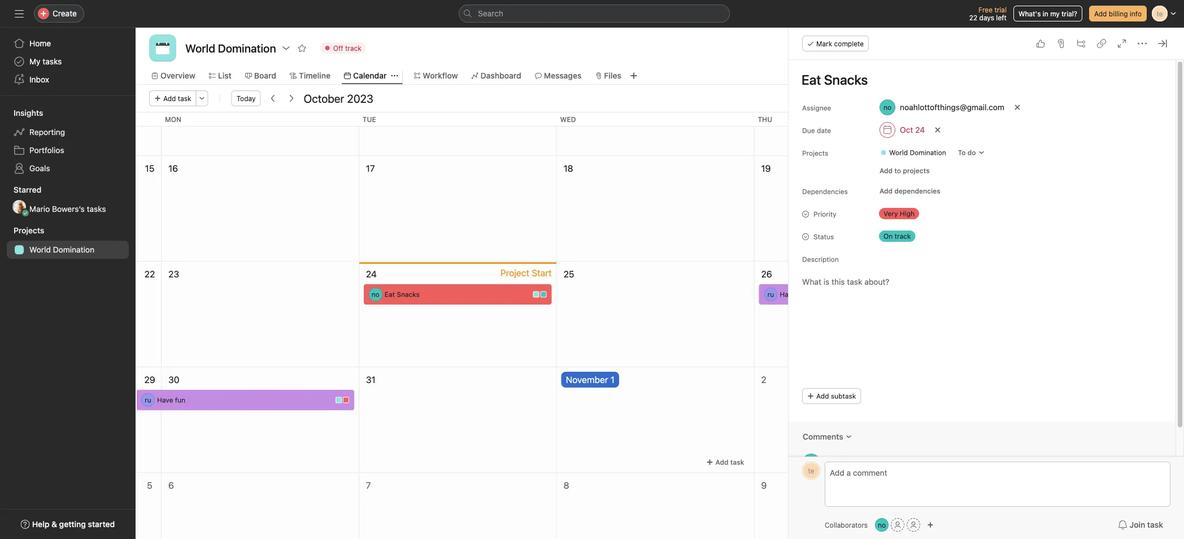Task type: vqa. For each thing, say whether or not it's contained in the screenshot.
date
yes



Task type: locate. For each thing, give the bounding box(es) containing it.
mark complete
[[816, 40, 864, 47]]

world up to
[[889, 149, 908, 157]]

0 horizontal spatial tasks
[[43, 57, 62, 66]]

create button
[[34, 5, 84, 23]]

ru down "26"
[[768, 290, 774, 298]]

add inside add billing info button
[[1094, 10, 1107, 18]]

1 vertical spatial world
[[29, 245, 51, 254]]

0 horizontal spatial track
[[345, 44, 361, 52]]

0 vertical spatial track
[[345, 44, 361, 52]]

projects inside projects "dropdown button"
[[14, 226, 44, 235]]

1 horizontal spatial fun
[[798, 290, 808, 298]]

1 vertical spatial add task button
[[701, 454, 749, 470]]

0 horizontal spatial projects
[[14, 226, 44, 235]]

to
[[958, 149, 966, 157]]

0 horizontal spatial world domination
[[29, 245, 94, 254]]

track right off
[[345, 44, 361, 52]]

noahlottofthings@gmail.com
[[900, 103, 1005, 112]]

1 vertical spatial have fun
[[157, 396, 185, 404]]

world domination up projects
[[889, 149, 946, 157]]

1 vertical spatial domination
[[53, 245, 94, 254]]

0 vertical spatial have
[[780, 290, 796, 298]]

0 horizontal spatial have fun
[[157, 396, 185, 404]]

0 vertical spatial projects
[[802, 149, 829, 157]]

world down projects "dropdown button"
[[29, 245, 51, 254]]

insights element
[[0, 103, 136, 180]]

1 horizontal spatial have fun
[[780, 290, 808, 298]]

main content
[[789, 60, 1176, 486]]

fun down 30
[[175, 396, 185, 404]]

0 vertical spatial domination
[[910, 149, 946, 157]]

assignee
[[802, 104, 831, 112]]

0 horizontal spatial 22
[[144, 269, 155, 279]]

1 vertical spatial world domination link
[[7, 241, 129, 259]]

mario
[[29, 204, 50, 214]]

due date
[[802, 127, 831, 134]]

help & getting started button
[[13, 514, 122, 535]]

list
[[218, 71, 232, 80]]

0 horizontal spatial world domination link
[[7, 241, 129, 259]]

0 likes. click to like this task image
[[1036, 39, 1045, 48]]

1 horizontal spatial 22
[[969, 14, 978, 21]]

on track button
[[875, 228, 942, 244]]

clear due date image
[[935, 127, 941, 133]]

1 vertical spatial track
[[895, 232, 911, 240]]

insights button
[[0, 107, 43, 119]]

domination up projects
[[910, 149, 946, 157]]

help
[[32, 520, 49, 529]]

1 horizontal spatial domination
[[910, 149, 946, 157]]

world domination inside main content
[[889, 149, 946, 157]]

start
[[532, 268, 552, 278]]

have for 26
[[780, 290, 796, 298]]

track inside dropdown button
[[345, 44, 361, 52]]

1 vertical spatial ru
[[145, 396, 151, 404]]

join task
[[1130, 520, 1163, 529]]

0 horizontal spatial ru
[[145, 396, 151, 404]]

0 horizontal spatial add task button
[[149, 90, 196, 106]]

global element
[[0, 28, 136, 95]]

track right on
[[895, 232, 911, 240]]

trial
[[995, 6, 1007, 14]]

7
[[366, 480, 371, 491]]

22 inside the 'free trial 22 days left'
[[969, 14, 978, 21]]

portfolios
[[29, 145, 64, 155]]

create
[[53, 9, 77, 18]]

next month image
[[287, 94, 296, 103]]

add tab image
[[629, 71, 638, 80]]

search button
[[459, 5, 730, 23]]

2 vertical spatial task
[[1148, 520, 1163, 529]]

1 vertical spatial projects
[[14, 226, 44, 235]]

billing
[[1109, 10, 1128, 18]]

add inside 'add subtask' button
[[816, 392, 829, 400]]

today button
[[231, 90, 261, 106]]

domination down bowers's
[[53, 245, 94, 254]]

date
[[817, 127, 831, 134]]

0 horizontal spatial add task
[[163, 94, 191, 102]]

te
[[808, 467, 815, 475]]

have for 30
[[157, 396, 173, 404]]

projects button
[[0, 225, 44, 236]]

ru down 29 on the bottom left of the page
[[145, 396, 151, 404]]

tab actions image
[[391, 72, 398, 79]]

dashboard link
[[472, 70, 521, 82]]

timeline link
[[290, 70, 331, 82]]

world domination down mario bowers's tasks
[[29, 245, 94, 254]]

off track button
[[315, 40, 371, 56]]

1 horizontal spatial world domination
[[889, 149, 946, 157]]

0 horizontal spatial fun
[[175, 396, 185, 404]]

1 horizontal spatial have
[[780, 290, 796, 298]]

fun down description
[[798, 290, 808, 298]]

inbox
[[29, 75, 49, 84]]

due
[[802, 127, 815, 134]]

0 vertical spatial world domination link
[[876, 147, 951, 158]]

25
[[564, 269, 574, 279]]

0 vertical spatial task
[[178, 94, 191, 102]]

0 vertical spatial add task
[[163, 94, 191, 102]]

ru for 30
[[145, 396, 151, 404]]

main content containing noahlottofthings@gmail.com
[[789, 60, 1176, 486]]

1 horizontal spatial 24
[[915, 125, 925, 134]]

insights
[[14, 108, 43, 118]]

eat snacks dialog
[[789, 28, 1184, 539]]

0 vertical spatial 22
[[969, 14, 978, 21]]

join task button
[[1111, 515, 1171, 535]]

have fun down description
[[780, 290, 808, 298]]

no right collaborators
[[878, 521, 886, 529]]

do
[[968, 149, 976, 157]]

tasks right bowers's
[[87, 204, 106, 214]]

tasks inside the starred element
[[87, 204, 106, 214]]

0 vertical spatial add task button
[[149, 90, 196, 106]]

0 vertical spatial 24
[[915, 125, 925, 134]]

world domination link inside eat snacks dialog
[[876, 147, 951, 158]]

reporting link
[[7, 123, 129, 141]]

have
[[780, 290, 796, 298], [157, 396, 173, 404]]

0 vertical spatial world
[[889, 149, 908, 157]]

0 vertical spatial world domination
[[889, 149, 946, 157]]

22
[[969, 14, 978, 21], [144, 269, 155, 279]]

1 vertical spatial tasks
[[87, 204, 106, 214]]

world domination link down mario bowers's tasks
[[7, 241, 129, 259]]

1 vertical spatial 24
[[366, 269, 377, 279]]

tasks right "my"
[[43, 57, 62, 66]]

oct 24
[[900, 125, 925, 134]]

23
[[168, 269, 179, 279]]

november 1
[[566, 374, 615, 385]]

0 horizontal spatial task
[[178, 94, 191, 102]]

1 vertical spatial world domination
[[29, 245, 94, 254]]

collaborators
[[825, 521, 868, 529]]

very high
[[884, 210, 915, 218]]

add task
[[163, 94, 191, 102], [716, 458, 744, 466]]

main content inside eat snacks dialog
[[789, 60, 1176, 486]]

22 left 23
[[144, 269, 155, 279]]

getting
[[59, 520, 86, 529]]

starred button
[[0, 184, 41, 196]]

noahlottofthings@gmail.com button
[[875, 97, 1010, 118]]

0 vertical spatial ru
[[768, 290, 774, 298]]

0 horizontal spatial world
[[29, 245, 51, 254]]

attachments: add a file to this task, eat snacks image
[[1057, 39, 1066, 48]]

trial?
[[1062, 10, 1078, 18]]

my tasks
[[29, 57, 62, 66]]

1 horizontal spatial task
[[730, 458, 744, 466]]

timeline
[[299, 71, 331, 80]]

1 horizontal spatial no
[[878, 521, 886, 529]]

workflow
[[423, 71, 458, 80]]

calendar
[[353, 71, 387, 80]]

0 vertical spatial tasks
[[43, 57, 62, 66]]

1 vertical spatial fun
[[175, 396, 185, 404]]

calendar image
[[156, 41, 170, 55]]

task
[[178, 94, 191, 102], [730, 458, 744, 466], [1148, 520, 1163, 529]]

add inside button
[[880, 187, 893, 195]]

eat
[[385, 290, 395, 298]]

world domination link up projects
[[876, 147, 951, 158]]

1 vertical spatial add task
[[716, 458, 744, 466]]

hide sidebar image
[[15, 9, 24, 18]]

0 vertical spatial fun
[[798, 290, 808, 298]]

comments
[[803, 432, 843, 441]]

what's
[[1019, 10, 1041, 18]]

1 horizontal spatial projects
[[802, 149, 829, 157]]

domination inside projects element
[[53, 245, 94, 254]]

starred element
[[0, 180, 136, 220]]

projects down the due date on the right of the page
[[802, 149, 829, 157]]

track inside popup button
[[895, 232, 911, 240]]

have fun down 30
[[157, 396, 185, 404]]

domination
[[910, 149, 946, 157], [53, 245, 94, 254]]

projects
[[903, 167, 930, 175]]

1 horizontal spatial world domination link
[[876, 147, 951, 158]]

comments button
[[796, 427, 860, 447]]

22 left 'days'
[[969, 14, 978, 21]]

ru for 26
[[768, 290, 774, 298]]

on track
[[884, 232, 911, 240]]

Task Name text field
[[794, 67, 1162, 93]]

no left the eat
[[372, 290, 380, 298]]

search list box
[[459, 5, 730, 23]]

0 vertical spatial no
[[372, 290, 380, 298]]

domination inside main content
[[910, 149, 946, 157]]

1 vertical spatial 22
[[144, 269, 155, 279]]

0 horizontal spatial have
[[157, 396, 173, 404]]

ru
[[768, 290, 774, 298], [145, 396, 151, 404]]

task inside button
[[1148, 520, 1163, 529]]

2 horizontal spatial task
[[1148, 520, 1163, 529]]

left
[[996, 14, 1007, 21]]

world
[[889, 149, 908, 157], [29, 245, 51, 254]]

0 vertical spatial have fun
[[780, 290, 808, 298]]

0 horizontal spatial domination
[[53, 245, 94, 254]]

1 horizontal spatial add task
[[716, 458, 744, 466]]

1 vertical spatial have
[[157, 396, 173, 404]]

1 vertical spatial no
[[878, 521, 886, 529]]

add
[[1094, 10, 1107, 18], [163, 94, 176, 102], [880, 167, 893, 175], [880, 187, 893, 195], [816, 392, 829, 400], [716, 458, 729, 466]]

add subtask button
[[802, 388, 861, 404]]

projects down the mario
[[14, 226, 44, 235]]

home link
[[7, 34, 129, 53]]

31
[[366, 374, 376, 385]]

1 horizontal spatial ru
[[768, 290, 774, 298]]

description
[[802, 255, 839, 263]]

tasks inside 'link'
[[43, 57, 62, 66]]

add or remove collaborators image
[[927, 522, 934, 528]]

1 horizontal spatial track
[[895, 232, 911, 240]]

1 horizontal spatial tasks
[[87, 204, 106, 214]]

1 horizontal spatial world
[[889, 149, 908, 157]]

oct 24 button
[[875, 120, 930, 140]]

30
[[168, 374, 179, 385]]

1 vertical spatial task
[[730, 458, 744, 466]]

have fun for 26
[[780, 290, 808, 298]]



Task type: describe. For each thing, give the bounding box(es) containing it.
5
[[147, 480, 152, 491]]

eat snacks
[[385, 290, 420, 298]]

snacks
[[397, 290, 420, 298]]

status
[[814, 233, 834, 241]]

free
[[979, 6, 993, 14]]

very
[[884, 210, 898, 218]]

mark
[[816, 40, 832, 47]]

8
[[564, 480, 569, 491]]

messages link
[[535, 70, 582, 82]]

search
[[478, 9, 503, 18]]

today
[[237, 94, 256, 102]]

mark complete button
[[802, 36, 869, 51]]

join
[[1130, 520, 1145, 529]]

home
[[29, 39, 51, 48]]

priority
[[814, 210, 837, 218]]

oct
[[900, 125, 913, 134]]

2023
[[347, 92, 373, 105]]

task for november 1
[[730, 458, 744, 466]]

inbox link
[[7, 71, 129, 89]]

te button
[[802, 462, 820, 480]]

board link
[[245, 70, 276, 82]]

my
[[1051, 10, 1060, 18]]

very high button
[[875, 206, 942, 221]]

fun for 30
[[175, 396, 185, 404]]

full screen image
[[1118, 39, 1127, 48]]

wed
[[560, 115, 576, 123]]

world domination inside projects element
[[29, 245, 94, 254]]

to do button
[[953, 145, 990, 160]]

help & getting started
[[32, 520, 115, 529]]

add billing info
[[1094, 10, 1142, 18]]

1
[[611, 374, 615, 385]]

world domination link inside projects element
[[7, 241, 129, 259]]

more actions for this task image
[[1138, 39, 1147, 48]]

files link
[[595, 70, 621, 82]]

close details image
[[1158, 39, 1167, 48]]

16
[[168, 163, 178, 174]]

2
[[761, 374, 767, 385]]

goals link
[[7, 159, 129, 177]]

19
[[761, 163, 771, 174]]

board
[[254, 71, 276, 80]]

no button
[[875, 518, 889, 532]]

dependencies
[[895, 187, 941, 195]]

15
[[145, 163, 154, 174]]

portfolios link
[[7, 141, 129, 159]]

&
[[51, 520, 57, 529]]

info
[[1130, 10, 1142, 18]]

overview link
[[151, 70, 195, 82]]

mb
[[14, 203, 24, 211]]

to do
[[958, 149, 976, 157]]

add inside add to projects button
[[880, 167, 893, 175]]

october
[[304, 92, 344, 105]]

track for on track
[[895, 232, 911, 240]]

starred
[[14, 185, 41, 194]]

tue
[[363, 115, 376, 123]]

on
[[884, 232, 893, 240]]

fun for 26
[[798, 290, 808, 298]]

0 horizontal spatial no
[[372, 290, 380, 298]]

add to projects button
[[875, 163, 935, 179]]

bowers's
[[52, 204, 85, 214]]

messages
[[544, 71, 582, 80]]

world domination
[[185, 41, 276, 55]]

world inside eat snacks dialog
[[889, 149, 908, 157]]

18
[[564, 163, 573, 174]]

24 inside dropdown button
[[915, 125, 925, 134]]

add subtask image
[[1077, 39, 1086, 48]]

no inside button
[[878, 521, 886, 529]]

6
[[168, 480, 174, 491]]

subtask
[[831, 392, 856, 400]]

1 horizontal spatial add task button
[[701, 454, 749, 470]]

have fun for 30
[[157, 396, 185, 404]]

goals
[[29, 164, 50, 173]]

add to projects
[[880, 167, 930, 175]]

show options image
[[282, 44, 291, 53]]

november
[[566, 374, 608, 385]]

list link
[[209, 70, 232, 82]]

projects element
[[0, 220, 136, 261]]

my tasks link
[[7, 53, 129, 71]]

29
[[144, 374, 155, 385]]

days
[[980, 14, 994, 21]]

what's in my trial?
[[1019, 10, 1078, 18]]

reporting
[[29, 127, 65, 137]]

copy task link image
[[1097, 39, 1106, 48]]

in
[[1043, 10, 1049, 18]]

add to starred image
[[298, 44, 307, 53]]

dependencies
[[802, 188, 848, 196]]

remove assignee image
[[1014, 104, 1021, 111]]

projects inside main content
[[802, 149, 829, 157]]

track for off track
[[345, 44, 361, 52]]

task for collaborators
[[1148, 520, 1163, 529]]

free trial 22 days left
[[969, 6, 1007, 21]]

more actions image
[[199, 95, 205, 102]]

world inside projects element
[[29, 245, 51, 254]]

previous month image
[[269, 94, 278, 103]]

my
[[29, 57, 40, 66]]

high
[[900, 210, 915, 218]]

off track
[[333, 44, 361, 52]]

0 horizontal spatial 24
[[366, 269, 377, 279]]



